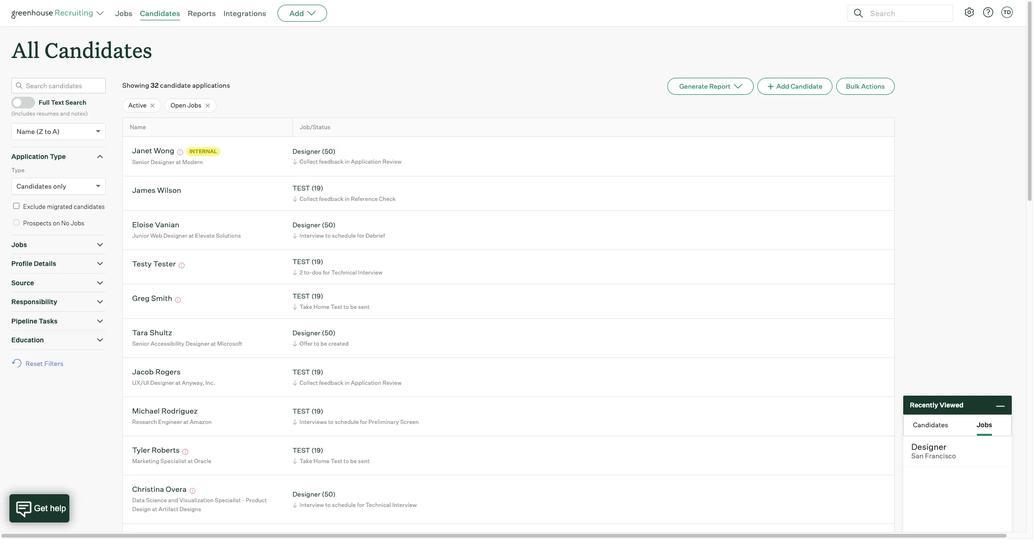 Task type: locate. For each thing, give the bounding box(es) containing it.
actions
[[862, 82, 886, 90]]

collect inside test (19) collect feedback in application review
[[300, 380, 318, 387]]

technical
[[332, 269, 357, 276], [366, 502, 391, 509]]

offer
[[300, 340, 313, 348]]

all candidates
[[11, 36, 152, 64]]

at left elevate
[[189, 232, 194, 239]]

test inside test (19) 2 to-dos for technical interview
[[293, 258, 310, 266]]

1 vertical spatial schedule
[[335, 419, 359, 426]]

2 (50) from the top
[[322, 221, 336, 229]]

2 review from the top
[[383, 380, 402, 387]]

home for 2nd "take home test to be sent" link from the top of the page
[[314, 458, 330, 465]]

designer inside designer san francisco
[[912, 442, 947, 452]]

1 vertical spatial in
[[345, 195, 350, 203]]

(50)
[[322, 147, 336, 155], [322, 221, 336, 229], [322, 329, 336, 337], [322, 491, 336, 499]]

for inside test (19) 2 to-dos for technical interview
[[323, 269, 330, 276]]

0 horizontal spatial type
[[11, 167, 25, 174]]

candidates inside tab list
[[914, 421, 949, 429]]

1 test (19) take home test to be sent from the top
[[293, 293, 370, 311]]

for for testy tester
[[323, 269, 330, 276]]

senior down janet
[[132, 159, 149, 166]]

feedback up designer (50) interview to schedule for debrief at the top left
[[319, 195, 344, 203]]

sent down 2 to-dos for technical interview link in the left of the page
[[358, 304, 370, 311]]

test (19) take home test to be sent for second "take home test to be sent" link from the bottom of the page
[[293, 293, 370, 311]]

specialist left -
[[215, 497, 241, 504]]

1 vertical spatial technical
[[366, 502, 391, 509]]

0 vertical spatial type
[[50, 152, 66, 160]]

1 vertical spatial take
[[300, 458, 313, 465]]

pipeline
[[11, 317, 37, 325]]

sent
[[358, 304, 370, 311], [358, 458, 370, 465]]

interview
[[300, 232, 324, 239], [358, 269, 383, 276], [300, 502, 324, 509], [393, 502, 417, 509]]

test up collect feedback in reference check link
[[293, 184, 310, 192]]

add inside add candidate link
[[777, 82, 790, 90]]

and inside the full text search (includes resumes and notes)
[[60, 110, 70, 117]]

design
[[132, 507, 151, 514]]

at down tyler roberts has been in take home test for more than 7 days icon
[[188, 458, 193, 465]]

add for add
[[290, 9, 304, 18]]

0 vertical spatial test
[[331, 304, 343, 311]]

0 horizontal spatial specialist
[[161, 458, 187, 465]]

3 (19) from the top
[[312, 293, 323, 301]]

home
[[314, 304, 330, 311], [314, 458, 330, 465]]

take home test to be sent link up 'designer (50) offer to be created'
[[291, 303, 372, 312]]

1 horizontal spatial add
[[777, 82, 790, 90]]

take down interviews
[[300, 458, 313, 465]]

research
[[132, 419, 157, 426]]

1 vertical spatial specialist
[[215, 497, 241, 504]]

designer inside 'designer (50) offer to be created'
[[293, 329, 321, 337]]

1 horizontal spatial type
[[50, 152, 66, 160]]

1 vertical spatial be
[[321, 340, 327, 348]]

greg
[[132, 294, 150, 303]]

1 test from the top
[[331, 304, 343, 311]]

technical inside designer (50) interview to schedule for technical interview
[[366, 502, 391, 509]]

in up test (19) collect feedback in reference check
[[345, 158, 350, 166]]

sent up designer (50) interview to schedule for technical interview
[[358, 458, 370, 465]]

1 horizontal spatial specialist
[[215, 497, 241, 504]]

32
[[151, 81, 159, 89]]

san
[[912, 452, 924, 461]]

rodriguez
[[162, 407, 198, 416]]

0 horizontal spatial name
[[17, 127, 35, 135]]

1 vertical spatial feedback
[[319, 195, 344, 203]]

(19) up collect feedback in reference check link
[[312, 184, 323, 192]]

candidate
[[160, 81, 191, 89]]

test inside test (19) collect feedback in application review
[[293, 369, 310, 377]]

test for testy tester
[[293, 258, 310, 266]]

3 in from the top
[[345, 380, 350, 387]]

janet wong has been in application review for more than 5 days image
[[176, 150, 185, 156]]

candidate reports are now available! apply filters and select "view in app" element
[[668, 78, 754, 95]]

(50) inside 'designer (50) offer to be created'
[[322, 329, 336, 337]]

1 review from the top
[[383, 158, 402, 166]]

review inside test (19) collect feedback in application review
[[383, 380, 402, 387]]

specialist down roberts
[[161, 458, 187, 465]]

test down 2 to-dos for technical interview link in the left of the page
[[331, 304, 343, 311]]

at down janet wong has been in application review for more than 5 days image
[[176, 159, 181, 166]]

1 vertical spatial collect
[[300, 195, 318, 203]]

candidates right jobs link on the top left of page
[[140, 9, 180, 18]]

test (19) take home test to be sent
[[293, 293, 370, 311], [293, 447, 370, 465]]

francisco
[[926, 452, 957, 461]]

1 vertical spatial and
[[168, 497, 178, 504]]

application inside designer (50) collect feedback in application review
[[351, 158, 382, 166]]

engineer
[[158, 419, 182, 426]]

Search text field
[[869, 6, 945, 20]]

at down rogers
[[176, 380, 181, 387]]

0 horizontal spatial technical
[[332, 269, 357, 276]]

(50) inside designer (50) interview to schedule for technical interview
[[322, 491, 336, 499]]

technical inside test (19) 2 to-dos for technical interview
[[332, 269, 357, 276]]

feedback up test (19) collect feedback in reference check
[[319, 158, 344, 166]]

1 vertical spatial add
[[777, 82, 790, 90]]

td
[[1004, 9, 1012, 16]]

3 test from the top
[[293, 293, 310, 301]]

(50) up the interview to schedule for technical interview link
[[322, 491, 336, 499]]

(19) for greg smith
[[312, 293, 323, 301]]

(19) inside test (19) interviews to schedule for preliminary screen
[[312, 408, 323, 416]]

add candidate
[[777, 82, 823, 90]]

2 home from the top
[[314, 458, 330, 465]]

testy tester has been in technical interview for more than 14 days image
[[178, 263, 186, 269]]

1 vertical spatial sent
[[358, 458, 370, 465]]

(50) up offer to be created link
[[322, 329, 336, 337]]

review up check
[[383, 158, 402, 166]]

to inside designer (50) interview to schedule for debrief
[[326, 232, 331, 239]]

(19) down offer to be created link
[[312, 369, 323, 377]]

christina
[[132, 485, 164, 495]]

on
[[53, 220, 60, 227]]

1 vertical spatial type
[[11, 167, 25, 174]]

0 vertical spatial in
[[345, 158, 350, 166]]

at
[[176, 159, 181, 166], [189, 232, 194, 239], [211, 340, 216, 348], [176, 380, 181, 387], [183, 419, 189, 426], [188, 458, 193, 465], [152, 507, 157, 514]]

1 vertical spatial take home test to be sent link
[[291, 457, 372, 466]]

name down active
[[130, 124, 146, 131]]

tab list
[[904, 416, 1012, 436]]

2 to-dos for technical interview link
[[291, 268, 385, 277]]

1 in from the top
[[345, 158, 350, 166]]

1 sent from the top
[[358, 304, 370, 311]]

take home test to be sent link down interviews
[[291, 457, 372, 466]]

collect inside test (19) collect feedback in reference check
[[300, 195, 318, 203]]

0 vertical spatial home
[[314, 304, 330, 311]]

feedback inside designer (50) collect feedback in application review
[[319, 158, 344, 166]]

test down offer
[[293, 369, 310, 377]]

be up designer (50) interview to schedule for technical interview
[[350, 458, 357, 465]]

for inside designer (50) interview to schedule for technical interview
[[357, 502, 365, 509]]

application up reference at top left
[[351, 158, 382, 166]]

1 horizontal spatial name
[[130, 124, 146, 131]]

candidates only option
[[17, 182, 66, 190]]

5 test from the top
[[293, 408, 310, 416]]

interview to schedule for technical interview link
[[291, 501, 420, 510]]

collect feedback in application review link up test (19) collect feedback in reference check
[[291, 157, 404, 166]]

feedback for test (19) collect feedback in application review
[[319, 380, 344, 387]]

(19) down the dos
[[312, 293, 323, 301]]

smith
[[151, 294, 172, 303]]

2 senior from the top
[[132, 340, 149, 348]]

1 horizontal spatial and
[[168, 497, 178, 504]]

application for test (19)
[[351, 380, 382, 387]]

for inside designer (50) interview to schedule for debrief
[[357, 232, 365, 239]]

feedback inside test (19) collect feedback in application review
[[319, 380, 344, 387]]

test (19) interviews to schedule for preliminary screen
[[293, 408, 419, 426]]

1 vertical spatial test
[[331, 458, 343, 465]]

senior
[[132, 159, 149, 166], [132, 340, 149, 348]]

0 vertical spatial schedule
[[332, 232, 356, 239]]

(19) inside test (19) collect feedback in application review
[[312, 369, 323, 377]]

4 test from the top
[[293, 369, 310, 377]]

microsoft
[[217, 340, 242, 348]]

collect feedback in application review link for (19)
[[291, 379, 404, 388]]

christina overa
[[132, 485, 187, 495]]

in inside test (19) collect feedback in reference check
[[345, 195, 350, 203]]

2 test (19) take home test to be sent from the top
[[293, 447, 370, 465]]

collect feedback in application review link up test (19) interviews to schedule for preliminary screen
[[291, 379, 404, 388]]

for inside test (19) interviews to schedule for preliminary screen
[[360, 419, 368, 426]]

name for name (z to a)
[[17, 127, 35, 135]]

0 vertical spatial sent
[[358, 304, 370, 311]]

home up 'designer (50) offer to be created'
[[314, 304, 330, 311]]

reference
[[351, 195, 378, 203]]

test up designer (50) interview to schedule for technical interview
[[331, 458, 343, 465]]

0 vertical spatial specialist
[[161, 458, 187, 465]]

candidates up exclude
[[17, 182, 52, 190]]

type down a)
[[50, 152, 66, 160]]

to inside designer (50) interview to schedule for technical interview
[[326, 502, 331, 509]]

1 collect feedback in application review link from the top
[[291, 157, 404, 166]]

type
[[50, 152, 66, 160], [11, 167, 25, 174]]

review for (50)
[[383, 158, 402, 166]]

(19) down interviews
[[312, 447, 323, 455]]

and inside data science and visualization specialist - product design at artifact designs
[[168, 497, 178, 504]]

full text search (includes resumes and notes)
[[11, 99, 88, 117]]

2 vertical spatial in
[[345, 380, 350, 387]]

Search candidates field
[[11, 78, 106, 94]]

interview inside test (19) 2 to-dos for technical interview
[[358, 269, 383, 276]]

candidates down the recently viewed
[[914, 421, 949, 429]]

test (19) take home test to be sent down 2 to-dos for technical interview link in the left of the page
[[293, 293, 370, 311]]

reset
[[26, 360, 43, 368]]

rogers
[[155, 368, 181, 377]]

(19) inside test (19) 2 to-dos for technical interview
[[312, 258, 323, 266]]

collect feedback in application review link
[[291, 157, 404, 166], [291, 379, 404, 388]]

2 vertical spatial collect
[[300, 380, 318, 387]]

recently
[[911, 402, 939, 410]]

checkmark image
[[16, 99, 23, 105]]

interview inside designer (50) interview to schedule for debrief
[[300, 232, 324, 239]]

eloise vanian junior web designer at elevate solutions
[[132, 220, 241, 239]]

and up artifact
[[168, 497, 178, 504]]

0 horizontal spatial and
[[60, 110, 70, 117]]

1 horizontal spatial technical
[[366, 502, 391, 509]]

be left created
[[321, 340, 327, 348]]

0 vertical spatial take
[[300, 304, 313, 311]]

0 vertical spatial collect
[[300, 158, 318, 166]]

1 take from the top
[[300, 304, 313, 311]]

Exclude migrated candidates checkbox
[[13, 203, 19, 209]]

test up interviews
[[293, 408, 310, 416]]

tyler roberts link
[[132, 446, 180, 457]]

james wilson
[[132, 186, 181, 195]]

(50) up the interview to schedule for debrief link
[[322, 221, 336, 229]]

review up preliminary
[[383, 380, 402, 387]]

0 horizontal spatial add
[[290, 9, 304, 18]]

to inside test (19) interviews to schedule for preliminary screen
[[328, 419, 334, 426]]

1 (50) from the top
[[322, 147, 336, 155]]

(19) up the dos
[[312, 258, 323, 266]]

0 vertical spatial test (19) take home test to be sent
[[293, 293, 370, 311]]

integrations
[[224, 9, 266, 18]]

in for designer (50) collect feedback in application review
[[345, 158, 350, 166]]

amazon
[[190, 419, 212, 426]]

test down 2
[[293, 293, 310, 301]]

test for greg smith
[[293, 293, 310, 301]]

review
[[383, 158, 402, 166], [383, 380, 402, 387]]

name left (z
[[17, 127, 35, 135]]

feedback for designer (50) collect feedback in application review
[[319, 158, 344, 166]]

be
[[350, 304, 357, 311], [321, 340, 327, 348], [350, 458, 357, 465]]

interviews to schedule for preliminary screen link
[[291, 418, 422, 427]]

test down interviews
[[293, 447, 310, 455]]

tab list containing candidates
[[904, 416, 1012, 436]]

1 test from the top
[[293, 184, 310, 192]]

james wilson link
[[132, 186, 181, 197]]

3 (50) from the top
[[322, 329, 336, 337]]

and down text
[[60, 110, 70, 117]]

(50) down job/status
[[322, 147, 336, 155]]

(19)
[[312, 184, 323, 192], [312, 258, 323, 266], [312, 293, 323, 301], [312, 369, 323, 377], [312, 408, 323, 416], [312, 447, 323, 455]]

jacob rogers ux/ui designer at anyway, inc.
[[132, 368, 215, 387]]

2 test from the top
[[331, 458, 343, 465]]

feedback for test (19) collect feedback in reference check
[[319, 195, 344, 203]]

(50) inside designer (50) collect feedback in application review
[[322, 147, 336, 155]]

test up 2
[[293, 258, 310, 266]]

3 collect from the top
[[300, 380, 318, 387]]

feedback inside test (19) collect feedback in reference check
[[319, 195, 344, 203]]

2 vertical spatial schedule
[[332, 502, 356, 509]]

designer inside designer (50) interview to schedule for technical interview
[[293, 491, 321, 499]]

profile
[[11, 260, 32, 268]]

1 home from the top
[[314, 304, 330, 311]]

1 vertical spatial home
[[314, 458, 330, 465]]

1 vertical spatial collect feedback in application review link
[[291, 379, 404, 388]]

review inside designer (50) collect feedback in application review
[[383, 158, 402, 166]]

0 vertical spatial take home test to be sent link
[[291, 303, 372, 312]]

test (19) take home test to be sent down interviews
[[293, 447, 370, 465]]

sent for second "take home test to be sent" link from the bottom of the page
[[358, 304, 370, 311]]

0 vertical spatial review
[[383, 158, 402, 166]]

for for eloise vanian
[[357, 232, 365, 239]]

1 collect from the top
[[300, 158, 318, 166]]

4 (50) from the top
[[322, 491, 336, 499]]

2 take from the top
[[300, 458, 313, 465]]

add inside add popup button
[[290, 9, 304, 18]]

schedule
[[332, 232, 356, 239], [335, 419, 359, 426], [332, 502, 356, 509]]

schedule inside test (19) interviews to schedule for preliminary screen
[[335, 419, 359, 426]]

in left reference at top left
[[345, 195, 350, 203]]

2 collect from the top
[[300, 195, 318, 203]]

collect up designer (50) interview to schedule for debrief at the top left
[[300, 195, 318, 203]]

(50) inside designer (50) interview to schedule for debrief
[[322, 221, 336, 229]]

in inside designer (50) collect feedback in application review
[[345, 158, 350, 166]]

jobs
[[115, 9, 132, 18], [188, 102, 202, 109], [71, 220, 84, 227], [11, 241, 27, 249], [977, 421, 993, 429]]

candidates down jobs link on the top left of page
[[44, 36, 152, 64]]

2 in from the top
[[345, 195, 350, 203]]

application
[[11, 152, 48, 160], [351, 158, 382, 166], [351, 380, 382, 387]]

collect inside designer (50) collect feedback in application review
[[300, 158, 318, 166]]

1 (19) from the top
[[312, 184, 323, 192]]

4 (19) from the top
[[312, 369, 323, 377]]

testy tester
[[132, 259, 176, 269]]

details
[[34, 260, 56, 268]]

designer
[[293, 147, 321, 155], [151, 159, 175, 166], [293, 221, 321, 229], [164, 232, 188, 239], [293, 329, 321, 337], [186, 340, 210, 348], [150, 380, 174, 387], [912, 442, 947, 452], [293, 491, 321, 499]]

at inside michael rodriguez research engineer at amazon
[[183, 419, 189, 426]]

(19) up interviews
[[312, 408, 323, 416]]

take for 2nd "take home test to be sent" link from the top of the page
[[300, 458, 313, 465]]

collect down job/status
[[300, 158, 318, 166]]

eloise
[[132, 220, 154, 230]]

1 take home test to be sent link from the top
[[291, 303, 372, 312]]

test inside test (19) interviews to schedule for preliminary screen
[[293, 408, 310, 416]]

2 (19) from the top
[[312, 258, 323, 266]]

1 vertical spatial review
[[383, 380, 402, 387]]

application inside test (19) collect feedback in application review
[[351, 380, 382, 387]]

christina overa has been in technical interview for more than 14 days image
[[188, 489, 197, 495]]

profile details
[[11, 260, 56, 268]]

3 feedback from the top
[[319, 380, 344, 387]]

application up test (19) interviews to schedule for preliminary screen
[[351, 380, 382, 387]]

take up 'designer (50) offer to be created'
[[300, 304, 313, 311]]

td button
[[1002, 7, 1014, 18]]

test
[[331, 304, 343, 311], [331, 458, 343, 465]]

test for 2nd "take home test to be sent" link from the top of the page
[[331, 458, 343, 465]]

in up test (19) interviews to schedule for preliminary screen
[[345, 380, 350, 387]]

responsibility
[[11, 298, 57, 306]]

designer (50) interview to schedule for debrief
[[293, 221, 385, 239]]

home down interviews
[[314, 458, 330, 465]]

2 vertical spatial feedback
[[319, 380, 344, 387]]

at down rodriguez
[[183, 419, 189, 426]]

type down application type
[[11, 167, 25, 174]]

0 vertical spatial and
[[60, 110, 70, 117]]

0 vertical spatial technical
[[332, 269, 357, 276]]

take
[[300, 304, 313, 311], [300, 458, 313, 465]]

2 feedback from the top
[[319, 195, 344, 203]]

0 vertical spatial collect feedback in application review link
[[291, 157, 404, 166]]

janet
[[132, 146, 152, 156]]

0 vertical spatial feedback
[[319, 158, 344, 166]]

reports
[[188, 9, 216, 18]]

collect down offer
[[300, 380, 318, 387]]

candidates inside type element
[[17, 182, 52, 190]]

(19) inside test (19) collect feedback in reference check
[[312, 184, 323, 192]]

christina overa link
[[132, 485, 187, 496]]

1 vertical spatial test (19) take home test to be sent
[[293, 447, 370, 465]]

senior down tara
[[132, 340, 149, 348]]

feedback down created
[[319, 380, 344, 387]]

in inside test (19) collect feedback in application review
[[345, 380, 350, 387]]

0 vertical spatial senior
[[132, 159, 149, 166]]

jacob
[[132, 368, 154, 377]]

designer inside jacob rogers ux/ui designer at anyway, inc.
[[150, 380, 174, 387]]

name
[[130, 124, 146, 131], [17, 127, 35, 135]]

2 test from the top
[[293, 258, 310, 266]]

(50) for designer (50) collect feedback in application review
[[322, 147, 336, 155]]

at down science
[[152, 507, 157, 514]]

be down 2 to-dos for technical interview link in the left of the page
[[350, 304, 357, 311]]

elevate
[[195, 232, 215, 239]]

2 vertical spatial be
[[350, 458, 357, 465]]

2 collect feedback in application review link from the top
[[291, 379, 404, 388]]

0 vertical spatial add
[[290, 9, 304, 18]]

1 vertical spatial senior
[[132, 340, 149, 348]]

1 feedback from the top
[[319, 158, 344, 166]]

at inside eloise vanian junior web designer at elevate solutions
[[189, 232, 194, 239]]

2 sent from the top
[[358, 458, 370, 465]]

5 (19) from the top
[[312, 408, 323, 416]]

at left microsoft
[[211, 340, 216, 348]]

schedule inside designer (50) interview to schedule for debrief
[[332, 232, 356, 239]]

test (19) collect feedback in reference check
[[293, 184, 396, 203]]



Task type: vqa. For each thing, say whether or not it's contained in the screenshot.


Task type: describe. For each thing, give the bounding box(es) containing it.
designer (50) collect feedback in application review
[[293, 147, 402, 166]]

testy tester link
[[132, 259, 176, 270]]

collect feedback in reference check link
[[291, 195, 398, 204]]

0 vertical spatial be
[[350, 304, 357, 311]]

filters
[[44, 360, 63, 368]]

2 take home test to be sent link from the top
[[291, 457, 372, 466]]

marketing specialist at oracle
[[132, 458, 211, 465]]

open
[[171, 102, 186, 109]]

jobs link
[[115, 9, 132, 18]]

michael rodriguez link
[[132, 407, 198, 418]]

(19) for jacob rogers
[[312, 369, 323, 377]]

bulk
[[847, 82, 861, 90]]

showing
[[122, 81, 149, 89]]

prospects on no jobs
[[23, 220, 84, 227]]

marketing
[[132, 458, 159, 465]]

at inside jacob rogers ux/ui designer at anyway, inc.
[[176, 380, 181, 387]]

test inside test (19) collect feedback in reference check
[[293, 184, 310, 192]]

designs
[[180, 507, 201, 514]]

internal
[[190, 148, 217, 155]]

designer inside designer (50) interview to schedule for debrief
[[293, 221, 321, 229]]

tara shultz link
[[132, 328, 172, 339]]

jobs inside tab list
[[977, 421, 993, 429]]

2
[[300, 269, 303, 276]]

michael
[[132, 407, 160, 416]]

tyler roberts
[[132, 446, 180, 456]]

application type
[[11, 152, 66, 160]]

candidates
[[74, 203, 105, 211]]

at inside tara shultz senior accessibility designer at microsoft
[[211, 340, 216, 348]]

senior inside tara shultz senior accessibility designer at microsoft
[[132, 340, 149, 348]]

recently viewed
[[911, 402, 964, 410]]

add for add candidate
[[777, 82, 790, 90]]

(19) for michael rodriguez
[[312, 408, 323, 416]]

junior
[[132, 232, 149, 239]]

collect feedback in application review link for (50)
[[291, 157, 404, 166]]

test (19) take home test to be sent for 2nd "take home test to be sent" link from the top of the page
[[293, 447, 370, 465]]

name (z to a)
[[17, 127, 60, 135]]

artifact
[[159, 507, 179, 514]]

take for second "take home test to be sent" link from the bottom of the page
[[300, 304, 313, 311]]

schedule for vanian
[[332, 232, 356, 239]]

a)
[[52, 127, 60, 135]]

review for (19)
[[383, 380, 402, 387]]

preliminary
[[369, 419, 399, 426]]

(50) for designer (50) offer to be created
[[322, 329, 336, 337]]

technical for (19)
[[332, 269, 357, 276]]

application down the name (z to a) option on the top left of page
[[11, 152, 48, 160]]

test for second "take home test to be sent" link from the bottom of the page
[[331, 304, 343, 311]]

at inside data science and visualization specialist - product design at artifact designs
[[152, 507, 157, 514]]

greg smith has been in take home test for more than 7 days image
[[174, 298, 183, 303]]

tara shultz senior accessibility designer at microsoft
[[132, 328, 242, 348]]

sent for 2nd "take home test to be sent" link from the top of the page
[[358, 458, 370, 465]]

wilson
[[157, 186, 181, 195]]

michael rodriguez research engineer at amazon
[[132, 407, 212, 426]]

inc.
[[206, 380, 215, 387]]

debrief
[[366, 232, 385, 239]]

test for michael rodriguez
[[293, 408, 310, 416]]

designer san francisco
[[912, 442, 957, 461]]

type element
[[11, 166, 106, 202]]

candidates link
[[140, 9, 180, 18]]

(19) for testy tester
[[312, 258, 323, 266]]

generate report
[[680, 82, 731, 90]]

wong
[[154, 146, 174, 156]]

candidate
[[791, 82, 823, 90]]

report
[[710, 82, 731, 90]]

specialist inside data science and visualization specialist - product design at artifact designs
[[215, 497, 241, 504]]

visualization
[[180, 497, 214, 504]]

for for michael rodriguez
[[360, 419, 368, 426]]

pipeline tasks
[[11, 317, 58, 325]]

solutions
[[216, 232, 241, 239]]

technical for (50)
[[366, 502, 391, 509]]

Prospects on No Jobs checkbox
[[13, 220, 19, 226]]

tasks
[[39, 317, 58, 325]]

senior designer at modern
[[132, 159, 203, 166]]

designer inside eloise vanian junior web designer at elevate solutions
[[164, 232, 188, 239]]

tyler roberts has been in take home test for more than 7 days image
[[182, 450, 190, 456]]

in for test (19) collect feedback in application review
[[345, 380, 350, 387]]

name for name
[[130, 124, 146, 131]]

migrated
[[47, 203, 72, 211]]

no
[[61, 220, 69, 227]]

1 senior from the top
[[132, 159, 149, 166]]

product
[[246, 497, 267, 504]]

name (z to a) option
[[17, 127, 60, 135]]

source
[[11, 279, 34, 287]]

exclude
[[23, 203, 46, 211]]

collect for designer (50) collect feedback in application review
[[300, 158, 318, 166]]

science
[[146, 497, 167, 504]]

open jobs
[[171, 102, 202, 109]]

created
[[329, 340, 349, 348]]

application for designer (50)
[[351, 158, 382, 166]]

janet wong
[[132, 146, 174, 156]]

designer inside designer (50) collect feedback in application review
[[293, 147, 321, 155]]

dos
[[312, 269, 322, 276]]

(includes
[[11, 110, 35, 117]]

to inside 'designer (50) offer to be created'
[[314, 340, 320, 348]]

home for second "take home test to be sent" link from the bottom of the page
[[314, 304, 330, 311]]

schedule inside designer (50) interview to schedule for technical interview
[[332, 502, 356, 509]]

tester
[[153, 259, 176, 269]]

interviews
[[300, 419, 327, 426]]

(50) for designer (50) interview to schedule for technical interview
[[322, 491, 336, 499]]

schedule for rodriguez
[[335, 419, 359, 426]]

notes)
[[71, 110, 88, 117]]

testy
[[132, 259, 152, 269]]

active
[[128, 102, 147, 109]]

collect for test (19) collect feedback in reference check
[[300, 195, 318, 203]]

integrations link
[[224, 9, 266, 18]]

be inside 'designer (50) offer to be created'
[[321, 340, 327, 348]]

vanian
[[155, 220, 180, 230]]

in for test (19) collect feedback in reference check
[[345, 195, 350, 203]]

configure image
[[964, 7, 976, 18]]

greg smith
[[132, 294, 172, 303]]

greenhouse recruiting image
[[11, 8, 96, 19]]

test for jacob rogers
[[293, 369, 310, 377]]

6 (19) from the top
[[312, 447, 323, 455]]

td button
[[1000, 5, 1015, 20]]

exclude migrated candidates
[[23, 203, 105, 211]]

jacob rogers link
[[132, 368, 181, 379]]

designer (50) offer to be created
[[293, 329, 349, 348]]

-
[[242, 497, 245, 504]]

add button
[[278, 5, 327, 22]]

resumes
[[37, 110, 59, 117]]

test (19) 2 to-dos for technical interview
[[293, 258, 383, 276]]

web
[[150, 232, 162, 239]]

tyler
[[132, 446, 150, 456]]

education
[[11, 336, 44, 344]]

ux/ui
[[132, 380, 149, 387]]

oracle
[[194, 458, 211, 465]]

designer inside tara shultz senior accessibility designer at microsoft
[[186, 340, 210, 348]]

6 test from the top
[[293, 447, 310, 455]]

(50) for designer (50) interview to schedule for debrief
[[322, 221, 336, 229]]

test (19) collect feedback in application review
[[293, 369, 402, 387]]

collect for test (19) collect feedback in application review
[[300, 380, 318, 387]]

only
[[53, 182, 66, 190]]

offer to be created link
[[291, 340, 351, 349]]



